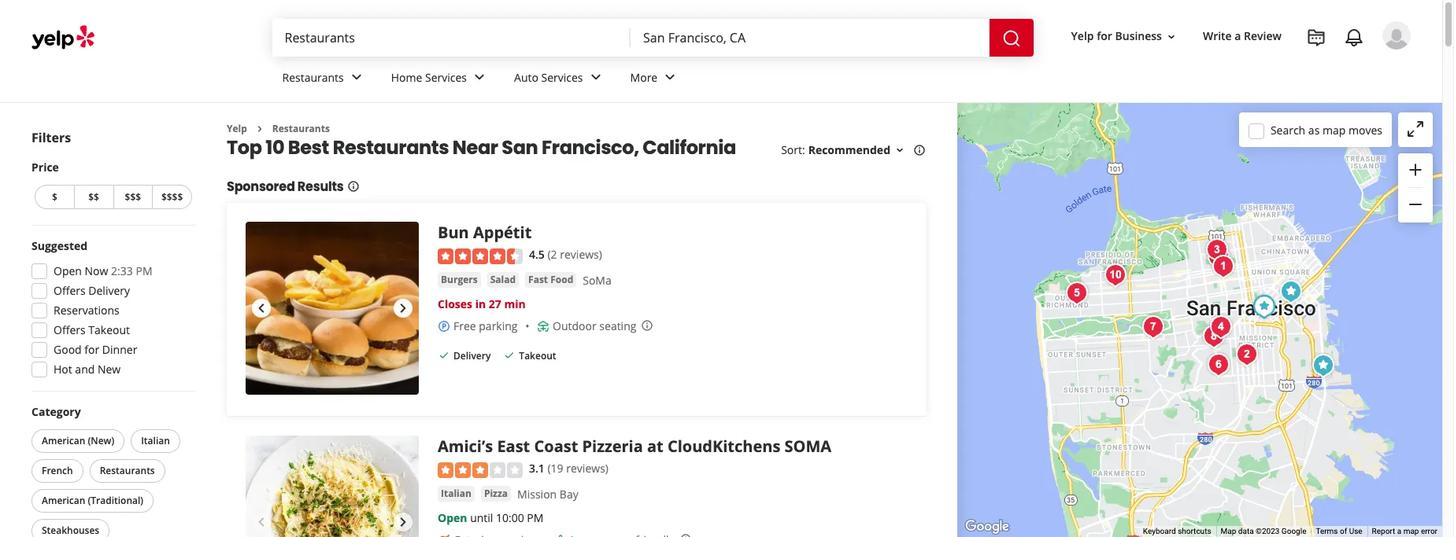 Task type: vqa. For each thing, say whether or not it's contained in the screenshot.
4th - from the bottom
no



Task type: locate. For each thing, give the bounding box(es) containing it.
of
[[1341, 528, 1348, 536]]

1 slideshow element from the top
[[246, 222, 419, 396]]

map left error on the right bottom of page
[[1404, 528, 1420, 536]]

expand map image
[[1407, 120, 1426, 139]]

slideshow element
[[246, 222, 419, 396], [246, 437, 419, 538]]

bay
[[560, 487, 579, 502]]

16 info v2 image right results
[[347, 181, 360, 193]]

1 vertical spatial restaurants link
[[272, 122, 330, 135]]

0 horizontal spatial services
[[425, 70, 467, 85]]

16 checkmark v2 image down 16 parking v2 icon
[[438, 349, 451, 362]]

pm right 2:33
[[136, 264, 152, 279]]

16 checkmark v2 image down parking
[[504, 349, 516, 362]]

2 16 checkmark v2 image from the left
[[504, 349, 516, 362]]

1 horizontal spatial 16 info v2 image
[[914, 144, 926, 157]]

italian
[[141, 435, 170, 448], [441, 487, 472, 501]]

good for dinner
[[54, 343, 137, 358]]

a right the report
[[1398, 528, 1402, 536]]

1 vertical spatial delivery
[[454, 350, 491, 363]]

the snug image
[[1202, 235, 1233, 266]]

0 horizontal spatial group
[[27, 239, 195, 383]]

0 vertical spatial italian
[[141, 435, 170, 448]]

1 none field from the left
[[285, 29, 618, 46]]

savor image
[[1138, 312, 1170, 343]]

marufuku ramen image
[[1208, 251, 1240, 283]]

1 24 chevron down v2 image from the left
[[347, 68, 366, 87]]

sponsored
[[227, 178, 295, 196]]

16 chevron down v2 image
[[1166, 30, 1178, 43]]

map region
[[821, 69, 1455, 538]]

free
[[454, 319, 476, 334]]

reviews)
[[560, 248, 603, 263], [567, 462, 609, 477]]

4.5
[[529, 248, 545, 263]]

for inside yelp for business button
[[1097, 29, 1113, 44]]

recommended button
[[809, 143, 907, 158]]

yelp for yelp for business
[[1072, 29, 1095, 44]]

restaurants link right 16 chevron right v2 icon
[[272, 122, 330, 135]]

0 horizontal spatial 24 chevron down v2 image
[[586, 68, 605, 87]]

services
[[425, 70, 467, 85], [542, 70, 583, 85]]

24 chevron down v2 image inside the more link
[[661, 68, 680, 87]]

map
[[1323, 122, 1346, 137], [1404, 528, 1420, 536]]

yelp left business
[[1072, 29, 1095, 44]]

0 vertical spatial takeout
[[88, 323, 130, 338]]

french
[[42, 465, 73, 478]]

24 chevron down v2 image
[[586, 68, 605, 87], [661, 68, 680, 87]]

auto services link
[[502, 57, 618, 102]]

2 offers from the top
[[54, 323, 86, 338]]

offers for offers takeout
[[54, 323, 86, 338]]

0 horizontal spatial map
[[1323, 122, 1346, 137]]

1 american from the top
[[42, 435, 85, 448]]

yelp
[[1072, 29, 1095, 44], [227, 122, 247, 135]]

0 horizontal spatial takeout
[[88, 323, 130, 338]]

offers up reservations
[[54, 284, 86, 299]]

16 info v2 image
[[914, 144, 926, 157], [347, 181, 360, 193]]

for for business
[[1097, 29, 1113, 44]]

1 vertical spatial american
[[42, 495, 85, 508]]

1 horizontal spatial open
[[438, 511, 467, 526]]

for inside group
[[85, 343, 99, 358]]

0 vertical spatial pm
[[136, 264, 152, 279]]

previous image
[[252, 514, 271, 533]]

16 info v2 image right 16 chevron down v2 image
[[914, 144, 926, 157]]

previous image
[[252, 300, 271, 319]]

0 vertical spatial offers
[[54, 284, 86, 299]]

for
[[1097, 29, 1113, 44], [85, 343, 99, 358]]

shortcuts
[[1178, 528, 1212, 536]]

3.1
[[529, 462, 545, 477]]

(19
[[548, 462, 564, 477]]

pm for filters
[[136, 264, 152, 279]]

0 horizontal spatial italian
[[141, 435, 170, 448]]

16 checkmark v2 image
[[438, 349, 451, 362], [504, 349, 516, 362]]

italian button
[[131, 430, 180, 454], [438, 487, 475, 502]]

business categories element
[[270, 57, 1411, 102]]

0 horizontal spatial pm
[[136, 264, 152, 279]]

slideshow element for bun
[[246, 222, 419, 396]]

report a map error
[[1373, 528, 1438, 536]]

delivery down open now 2:33 pm
[[88, 284, 130, 299]]

burgers button
[[438, 272, 481, 288]]

©2023
[[1256, 528, 1280, 536]]

1 horizontal spatial 16 checkmark v2 image
[[504, 349, 516, 362]]

0 vertical spatial 16 info v2 image
[[914, 144, 926, 157]]

user actions element
[[1059, 20, 1434, 117]]

none field up business categories element
[[644, 29, 977, 46]]

restaurants inside button
[[100, 465, 155, 478]]

1 vertical spatial open
[[438, 511, 467, 526]]

1 horizontal spatial map
[[1404, 528, 1420, 536]]

$
[[52, 191, 57, 204]]

open up 16 catering v2 image
[[438, 511, 467, 526]]

burgers
[[441, 273, 478, 287]]

services inside home services link
[[425, 70, 467, 85]]

delivery inside group
[[88, 284, 130, 299]]

1 horizontal spatial group
[[1399, 154, 1434, 223]]

restaurants inside business categories element
[[282, 70, 344, 85]]

italian up the restaurants button
[[141, 435, 170, 448]]

keyboard shortcuts button
[[1144, 527, 1212, 538]]

2 24 chevron down v2 image from the left
[[661, 68, 680, 87]]

american (new)
[[42, 435, 114, 448]]

0 vertical spatial american
[[42, 435, 85, 448]]

1 24 chevron down v2 image from the left
[[586, 68, 605, 87]]

1 vertical spatial italian button
[[438, 487, 475, 502]]

for down offers takeout
[[85, 343, 99, 358]]

3.1 star rating image
[[438, 463, 523, 479]]

restaurants up (traditional)
[[100, 465, 155, 478]]

francisco,
[[542, 135, 639, 161]]

min
[[504, 297, 526, 312]]

reviews) up bay
[[567, 462, 609, 477]]

home
[[391, 70, 423, 85]]

yelp inside yelp for business button
[[1072, 29, 1095, 44]]

1 vertical spatial pm
[[527, 511, 544, 526]]

reviews) for east
[[567, 462, 609, 477]]

american down category
[[42, 435, 85, 448]]

takeout down 16 outdoor seating v2 image
[[519, 350, 557, 363]]

1 horizontal spatial for
[[1097, 29, 1113, 44]]

0 horizontal spatial 16 checkmark v2 image
[[438, 349, 451, 362]]

0 vertical spatial a
[[1235, 29, 1242, 44]]

1 vertical spatial 16 info v2 image
[[347, 181, 360, 193]]

search
[[1271, 122, 1306, 137]]

little shucker image
[[1204, 242, 1235, 273]]

yelp link
[[227, 122, 247, 135]]

services right auto
[[542, 70, 583, 85]]

a for write
[[1235, 29, 1242, 44]]

offers up good
[[54, 323, 86, 338]]

info icon image
[[642, 320, 654, 332], [642, 320, 654, 332], [679, 534, 692, 538], [679, 534, 692, 538]]

closes
[[438, 297, 473, 312]]

open now 2:33 pm
[[54, 264, 152, 279]]

1 horizontal spatial yelp
[[1072, 29, 1095, 44]]

search image
[[1002, 29, 1021, 48]]

services inside auto services link
[[542, 70, 583, 85]]

1 services from the left
[[425, 70, 467, 85]]

bun appétit image
[[246, 222, 419, 396], [1249, 291, 1281, 323]]

restaurants link
[[270, 57, 379, 102], [272, 122, 330, 135]]

american down french button at the bottom of the page
[[42, 495, 85, 508]]

group
[[1399, 154, 1434, 223], [27, 239, 195, 383]]

home services link
[[379, 57, 502, 102]]

notifications image
[[1345, 28, 1364, 47]]

yelp for business
[[1072, 29, 1163, 44]]

0 horizontal spatial 16 info v2 image
[[347, 181, 360, 193]]

16 chevron right v2 image
[[254, 123, 266, 135]]

american (traditional)
[[42, 495, 143, 508]]

0 horizontal spatial italian button
[[131, 430, 180, 454]]

restaurants
[[282, 70, 344, 85], [272, 122, 330, 135], [333, 135, 449, 161], [100, 465, 155, 478]]

italian button down 3.1 star rating image
[[438, 487, 475, 502]]

1 horizontal spatial italian button
[[438, 487, 475, 502]]

24 chevron down v2 image right more
[[661, 68, 680, 87]]

and
[[75, 362, 95, 377]]

0 horizontal spatial open
[[54, 264, 82, 279]]

2 american from the top
[[42, 495, 85, 508]]

pm inside group
[[136, 264, 152, 279]]

0 horizontal spatial 24 chevron down v2 image
[[347, 68, 366, 87]]

0 vertical spatial for
[[1097, 29, 1113, 44]]

1 horizontal spatial a
[[1398, 528, 1402, 536]]

1 vertical spatial reviews)
[[567, 462, 609, 477]]

moves
[[1349, 122, 1383, 137]]

san
[[502, 135, 538, 161]]

yelp left 16 chevron right v2 icon
[[227, 122, 247, 135]]

italian button up the restaurants button
[[131, 430, 180, 454]]

24 chevron down v2 image inside home services link
[[470, 68, 489, 87]]

2 24 chevron down v2 image from the left
[[470, 68, 489, 87]]

24 chevron down v2 image
[[347, 68, 366, 87], [470, 68, 489, 87]]

delivery
[[88, 284, 130, 299], [454, 350, 491, 363]]

amici's
[[438, 437, 493, 458]]

reviews) right (2
[[560, 248, 603, 263]]

report
[[1373, 528, 1396, 536]]

keyboard shortcuts
[[1144, 528, 1212, 536]]

delivery down free in the bottom left of the page
[[454, 350, 491, 363]]

None search field
[[272, 19, 1037, 57]]

0 vertical spatial map
[[1323, 122, 1346, 137]]

1 vertical spatial takeout
[[519, 350, 557, 363]]

(traditional)
[[88, 495, 143, 508]]

16 large group friendly v2 image
[[555, 535, 567, 538]]

0 horizontal spatial for
[[85, 343, 99, 358]]

1 horizontal spatial italian
[[441, 487, 472, 501]]

0 vertical spatial slideshow element
[[246, 222, 419, 396]]

0 horizontal spatial none field
[[285, 29, 618, 46]]

0 horizontal spatial delivery
[[88, 284, 130, 299]]

0 horizontal spatial yelp
[[227, 122, 247, 135]]

1 horizontal spatial 24 chevron down v2 image
[[470, 68, 489, 87]]

none field up home services link
[[285, 29, 618, 46]]

1 vertical spatial map
[[1404, 528, 1420, 536]]

google image
[[962, 517, 1014, 538]]

27
[[489, 297, 502, 312]]

1 16 checkmark v2 image from the left
[[438, 349, 451, 362]]

filters
[[32, 129, 71, 147]]

bottega image
[[1232, 339, 1263, 371]]

east
[[497, 437, 530, 458]]

$$$$
[[161, 191, 183, 204]]

services right home
[[425, 70, 467, 85]]

pm down mission
[[527, 511, 544, 526]]

offers delivery
[[54, 284, 130, 299]]

restaurants link up best
[[270, 57, 379, 102]]

16 parking v2 image
[[438, 320, 451, 333]]

0 vertical spatial reviews)
[[560, 248, 603, 263]]

1 horizontal spatial services
[[542, 70, 583, 85]]

24 chevron down v2 image left auto
[[470, 68, 489, 87]]

american inside button
[[42, 435, 85, 448]]

1 horizontal spatial 24 chevron down v2 image
[[661, 68, 680, 87]]

0 vertical spatial open
[[54, 264, 82, 279]]

open
[[54, 264, 82, 279], [438, 511, 467, 526]]

a right write
[[1235, 29, 1242, 44]]

for for dinner
[[85, 343, 99, 358]]

pm for sponsored results
[[527, 511, 544, 526]]

1 vertical spatial yelp
[[227, 122, 247, 135]]

1 horizontal spatial pm
[[527, 511, 544, 526]]

3.1 (19 reviews)
[[529, 462, 609, 477]]

24 chevron down v2 image inside auto services link
[[586, 68, 605, 87]]

parking
[[479, 319, 518, 334]]

24 chevron down v2 image left home
[[347, 68, 366, 87]]

0 horizontal spatial a
[[1235, 29, 1242, 44]]

restaurants up best
[[282, 70, 344, 85]]

1 vertical spatial offers
[[54, 323, 86, 338]]

american inside 'button'
[[42, 495, 85, 508]]

1 vertical spatial for
[[85, 343, 99, 358]]

auto
[[514, 70, 539, 85]]

open for filters
[[54, 264, 82, 279]]

2 none field from the left
[[644, 29, 977, 46]]

zoom out image
[[1407, 196, 1426, 214]]

open for sponsored results
[[438, 511, 467, 526]]

category group
[[28, 405, 195, 538]]

fast food
[[529, 273, 574, 287]]

map right the as
[[1323, 122, 1346, 137]]

open down suggested
[[54, 264, 82, 279]]

0 vertical spatial yelp
[[1072, 29, 1095, 44]]

yelp for business button
[[1065, 22, 1185, 51]]

more
[[631, 70, 658, 85]]

slideshow element for amici's
[[246, 437, 419, 538]]

24 chevron down v2 image right auto services on the left top
[[586, 68, 605, 87]]

italian down 3.1 star rating image
[[441, 487, 472, 501]]

pasta panino image
[[1199, 321, 1230, 353]]

0 vertical spatial delivery
[[88, 284, 130, 299]]

1 vertical spatial slideshow element
[[246, 437, 419, 538]]

0 vertical spatial restaurants link
[[270, 57, 379, 102]]

search as map moves
[[1271, 122, 1383, 137]]

1 vertical spatial a
[[1398, 528, 1402, 536]]

1 offers from the top
[[54, 284, 86, 299]]

1 horizontal spatial takeout
[[519, 350, 557, 363]]

terms
[[1317, 528, 1339, 536]]

1 horizontal spatial none field
[[644, 29, 977, 46]]

soma
[[583, 273, 612, 288]]

pm
[[136, 264, 152, 279], [527, 511, 544, 526]]

1 vertical spatial group
[[27, 239, 195, 383]]

2 slideshow element from the top
[[246, 437, 419, 538]]

bun appétit
[[438, 222, 532, 244]]

map for moves
[[1323, 122, 1346, 137]]

fast
[[529, 273, 548, 287]]

for left business
[[1097, 29, 1113, 44]]

None field
[[285, 29, 618, 46], [644, 29, 977, 46]]

open inside group
[[54, 264, 82, 279]]

2 services from the left
[[542, 70, 583, 85]]

Near text field
[[644, 29, 977, 46]]

1 horizontal spatial bun appétit image
[[1249, 291, 1281, 323]]

takeout up 'dinner'
[[88, 323, 130, 338]]

10:00
[[496, 511, 524, 526]]

italian link
[[438, 487, 475, 502]]



Task type: describe. For each thing, give the bounding box(es) containing it.
services for home services
[[425, 70, 467, 85]]

restaurants right 16 chevron right v2 icon
[[272, 122, 330, 135]]

24 chevron down v2 image for auto services
[[586, 68, 605, 87]]

16 outdoor seating v2 image
[[537, 320, 550, 333]]

top
[[227, 135, 262, 161]]

hot and new
[[54, 362, 121, 377]]

none field the find
[[285, 29, 618, 46]]

now
[[85, 264, 108, 279]]

until
[[470, 511, 493, 526]]

memento sf image
[[1204, 350, 1235, 381]]

near
[[453, 135, 498, 161]]

$$
[[88, 191, 99, 204]]

as
[[1309, 122, 1320, 137]]

0 horizontal spatial bun appétit image
[[246, 222, 419, 396]]

data
[[1239, 528, 1254, 536]]

new
[[98, 362, 121, 377]]

16 checkmark v2 image for delivery
[[438, 349, 451, 362]]

amici's east coast pizzeria at cloudkitchens soma image
[[246, 437, 419, 538]]

1 horizontal spatial delivery
[[454, 350, 491, 363]]

keyboard
[[1144, 528, 1176, 536]]

seating
[[600, 319, 637, 334]]

0 vertical spatial group
[[1399, 154, 1434, 223]]

salad link
[[487, 272, 519, 288]]

map
[[1221, 528, 1237, 536]]

$$$ button
[[113, 185, 152, 210]]

zoom in image
[[1407, 160, 1426, 179]]

$$$$ button
[[152, 185, 192, 210]]

report a map error link
[[1373, 528, 1438, 536]]

none field near
[[644, 29, 977, 46]]

recommended
[[809, 143, 891, 158]]

food
[[551, 273, 574, 287]]

more link
[[618, 57, 693, 102]]

big bites image
[[1308, 351, 1340, 382]]

services for auto services
[[542, 70, 583, 85]]

business
[[1116, 29, 1163, 44]]

price group
[[32, 160, 195, 213]]

bun
[[438, 222, 469, 244]]

american (new) button
[[32, 430, 125, 454]]

french button
[[32, 460, 83, 484]]

amici's east coast pizzeria at cloudkitchens soma image
[[1276, 276, 1308, 308]]

takeout inside group
[[88, 323, 130, 338]]

salad button
[[487, 272, 519, 288]]

24 chevron down v2 image for restaurants
[[347, 68, 366, 87]]

burgers link
[[438, 272, 481, 288]]

hot
[[54, 362, 72, 377]]

closes in 27 min
[[438, 297, 526, 312]]

16 catering v2 image
[[438, 535, 451, 538]]

4.5 star rating image
[[438, 249, 523, 265]]

4.5 (2 reviews)
[[529, 248, 603, 263]]

sort:
[[781, 143, 806, 158]]

free parking
[[454, 319, 518, 334]]

map data ©2023 google
[[1221, 528, 1307, 536]]

error
[[1422, 528, 1438, 536]]

16 chevron down v2 image
[[894, 144, 907, 157]]

$ button
[[35, 185, 74, 210]]

mission bay
[[518, 487, 579, 502]]

fast food link
[[525, 272, 577, 288]]

outdoor seating
[[553, 319, 637, 334]]

1 vertical spatial italian
[[441, 487, 472, 501]]

outdoor
[[553, 319, 597, 334]]

brad k. image
[[1383, 21, 1411, 50]]

american for american (traditional)
[[42, 495, 85, 508]]

good
[[54, 343, 82, 358]]

next image
[[394, 300, 413, 319]]

salad
[[490, 273, 516, 287]]

cloudkitchens
[[668, 437, 781, 458]]

oodle yunnan rice noodle image
[[1062, 278, 1093, 310]]

coast
[[534, 437, 578, 458]]

lokma image
[[1100, 260, 1132, 291]]

map for error
[[1404, 528, 1420, 536]]

a for report
[[1398, 528, 1402, 536]]

review
[[1245, 29, 1282, 44]]

italian inside category group
[[141, 435, 170, 448]]

in
[[476, 297, 486, 312]]

google
[[1282, 528, 1307, 536]]

dinner
[[102, 343, 137, 358]]

top 10 best restaurants near san francisco, california
[[227, 135, 736, 161]]

0 vertical spatial italian button
[[131, 430, 180, 454]]

soma
[[785, 437, 832, 458]]

yelp for the yelp link
[[227, 122, 247, 135]]

Find text field
[[285, 29, 618, 46]]

reservations
[[54, 303, 120, 318]]

fast food button
[[525, 272, 577, 288]]

offers for offers delivery
[[54, 284, 86, 299]]

appétit
[[473, 222, 532, 244]]

at
[[647, 437, 664, 458]]

write a review link
[[1197, 22, 1289, 51]]

home services
[[391, 70, 467, 85]]

pizza link
[[481, 487, 511, 502]]

category
[[32, 405, 81, 420]]

terms of use
[[1317, 528, 1363, 536]]

bun appétit link
[[438, 222, 532, 244]]

projects image
[[1308, 28, 1326, 47]]

american (traditional) button
[[32, 490, 154, 514]]

pizzeria
[[582, 437, 643, 458]]

16 checkmark v2 image for takeout
[[504, 349, 516, 362]]

10
[[266, 135, 284, 161]]

pizza button
[[481, 487, 511, 502]]

(new)
[[88, 435, 114, 448]]

24 chevron down v2 image for home services
[[470, 68, 489, 87]]

starbelly image
[[1206, 312, 1237, 343]]

price
[[32, 160, 59, 175]]

best
[[288, 135, 329, 161]]

restaurants down home
[[333, 135, 449, 161]]

pizza
[[484, 487, 508, 501]]

group containing suggested
[[27, 239, 195, 383]]

2:33
[[111, 264, 133, 279]]

suggested
[[32, 239, 88, 254]]

24 chevron down v2 image for more
[[661, 68, 680, 87]]

american for american (new)
[[42, 435, 85, 448]]

next image
[[394, 514, 413, 533]]

use
[[1350, 528, 1363, 536]]

reviews) for appétit
[[560, 248, 603, 263]]

california
[[643, 135, 736, 161]]

write a review
[[1204, 29, 1282, 44]]

terms of use link
[[1317, 528, 1363, 536]]



